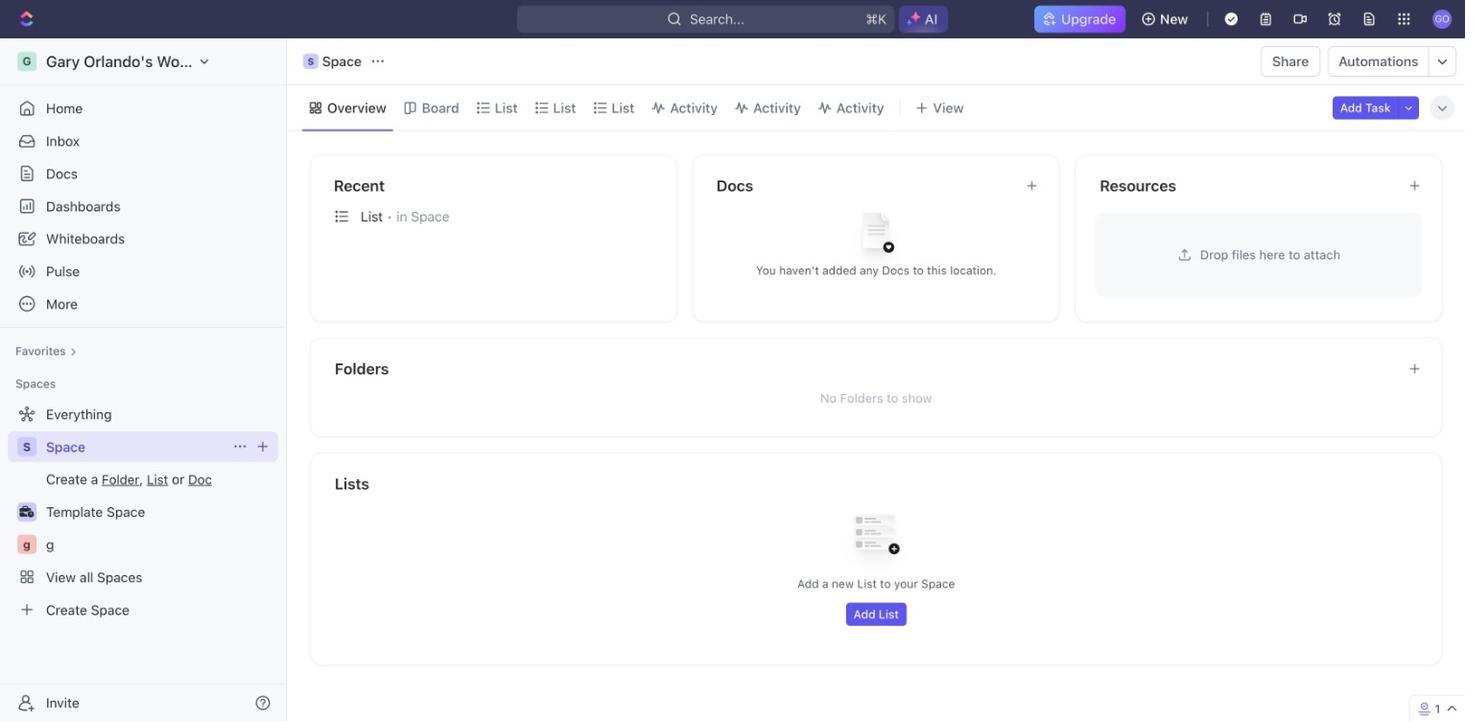 Task type: vqa. For each thing, say whether or not it's contained in the screenshot.
rightmost Space, , Element
yes



Task type: locate. For each thing, give the bounding box(es) containing it.
business time image
[[20, 507, 34, 518]]

space, , element inside sidebar navigation
[[17, 438, 36, 457]]

no lists icon. image
[[838, 500, 915, 577]]

0 vertical spatial space, , element
[[303, 54, 319, 69]]

1 vertical spatial space, , element
[[17, 438, 36, 457]]

gary orlando's workspace, , element
[[17, 52, 36, 71]]

0 horizontal spatial space, , element
[[17, 438, 36, 457]]

tree
[[8, 399, 278, 626]]

sidebar navigation
[[0, 38, 291, 722]]

space, , element
[[303, 54, 319, 69], [17, 438, 36, 457]]



Task type: describe. For each thing, give the bounding box(es) containing it.
g, , element
[[17, 535, 36, 555]]

no most used docs image
[[838, 198, 915, 275]]

1 horizontal spatial space, , element
[[303, 54, 319, 69]]

tree inside sidebar navigation
[[8, 399, 278, 626]]



